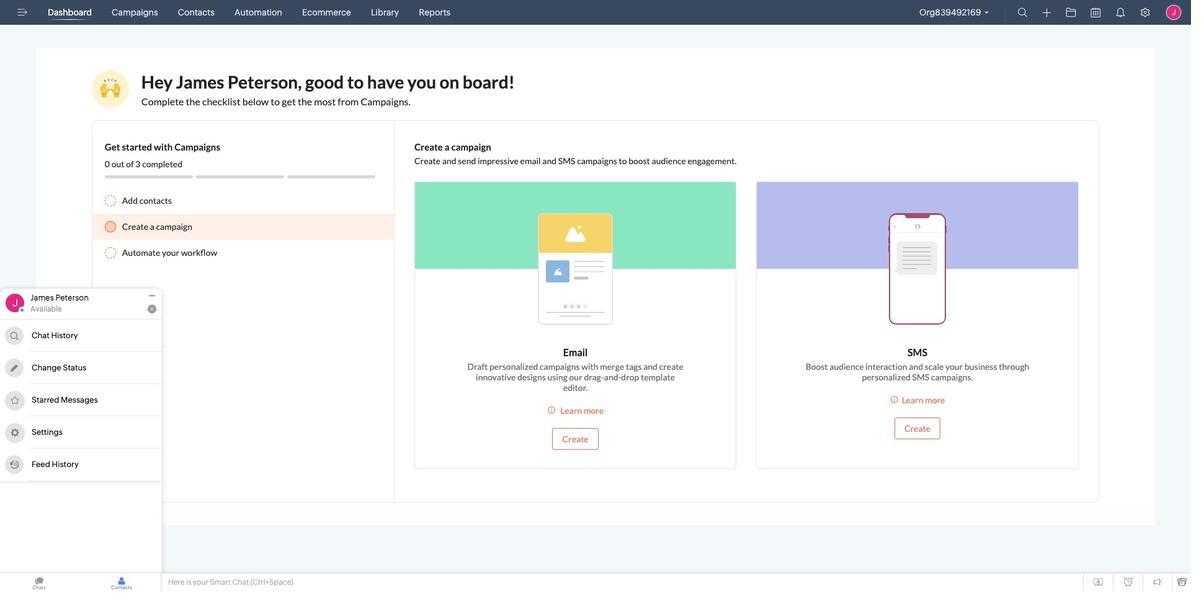 Task type: locate. For each thing, give the bounding box(es) containing it.
1 horizontal spatial chat
[[232, 579, 249, 588]]

org839492169
[[920, 7, 981, 17]]

smart
[[210, 579, 231, 588]]

calendar image
[[1091, 7, 1101, 17]]

starred
[[32, 396, 59, 405]]

chat
[[32, 331, 50, 340], [232, 579, 249, 588]]

chat down available
[[32, 331, 50, 340]]

chat right smart
[[232, 579, 249, 588]]

0 horizontal spatial chat
[[32, 331, 50, 340]]

history down available
[[51, 331, 78, 340]]

james
[[30, 293, 54, 303]]

automation
[[234, 7, 282, 17]]

0 vertical spatial history
[[51, 331, 78, 340]]

history
[[51, 331, 78, 340], [52, 460, 79, 470]]

(ctrl+space)
[[250, 579, 293, 588]]

here is your smart chat (ctrl+space)
[[168, 579, 293, 588]]

feed
[[32, 460, 50, 470]]

starred messages
[[32, 396, 98, 405]]

ecommerce
[[302, 7, 351, 17]]

settings
[[32, 428, 63, 437]]

folder image
[[1066, 7, 1076, 17]]

chats image
[[0, 575, 78, 592]]

reports link
[[414, 0, 456, 25]]

search image
[[1018, 7, 1028, 17]]

campaigns
[[112, 7, 158, 17]]

ecommerce link
[[297, 0, 356, 25]]

configure settings image
[[1140, 7, 1150, 17]]

contacts
[[178, 7, 215, 17]]

1 vertical spatial chat
[[232, 579, 249, 588]]

history right 'feed'
[[52, 460, 79, 470]]

dashboard
[[48, 7, 92, 17]]

1 vertical spatial history
[[52, 460, 79, 470]]

history for feed history
[[52, 460, 79, 470]]

library link
[[366, 0, 404, 25]]



Task type: vqa. For each thing, say whether or not it's contained in the screenshot.
Zia
no



Task type: describe. For each thing, give the bounding box(es) containing it.
library
[[371, 7, 399, 17]]

change status
[[32, 363, 87, 373]]

dashboard link
[[43, 0, 97, 25]]

0 vertical spatial chat
[[32, 331, 50, 340]]

here
[[168, 579, 185, 588]]

status
[[63, 363, 87, 373]]

campaigns link
[[107, 0, 163, 25]]

feed history
[[32, 460, 79, 470]]

change
[[32, 363, 61, 373]]

available
[[30, 305, 62, 314]]

is
[[186, 579, 191, 588]]

peterson
[[56, 293, 89, 303]]

history for chat history
[[51, 331, 78, 340]]

Search Contacts text field
[[17, 320, 146, 339]]

messages
[[61, 396, 98, 405]]

reports
[[419, 7, 451, 17]]

james peterson
[[30, 293, 89, 303]]

quick actions image
[[1043, 8, 1051, 17]]

chat history
[[32, 331, 78, 340]]

contacts image
[[83, 575, 161, 592]]

notifications image
[[1116, 7, 1126, 17]]

contacts link
[[173, 0, 220, 25]]

automation link
[[230, 0, 287, 25]]

your
[[193, 579, 208, 588]]



